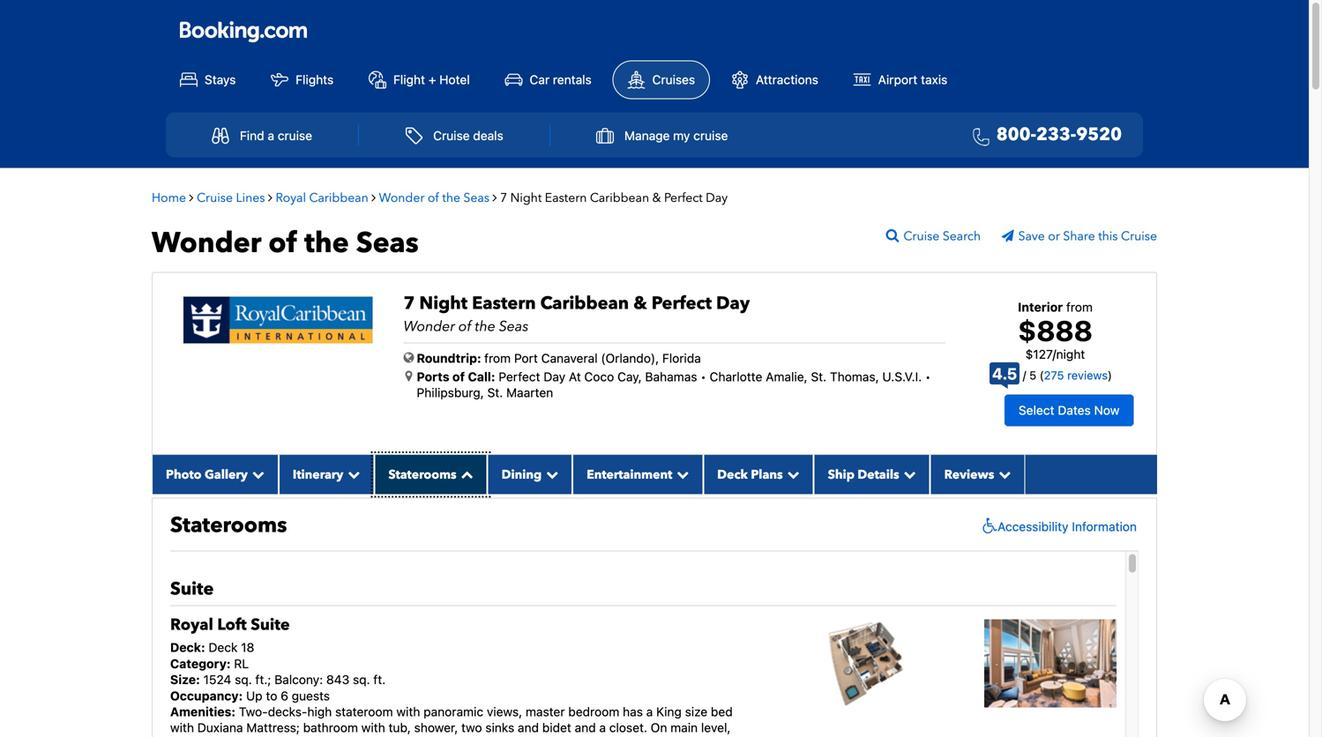 Task type: vqa. For each thing, say whether or not it's contained in the screenshot.
From associated with Port
yes



Task type: describe. For each thing, give the bounding box(es) containing it.
roundtrip: from port canaveral (orlando), florida
[[417, 351, 701, 366]]

4.5
[[993, 365, 1018, 383]]

cruise lines
[[197, 190, 265, 207]]

(orlando),
[[601, 351, 659, 366]]

bed
[[711, 705, 733, 720]]

plans
[[751, 467, 783, 483]]

9520
[[1077, 123, 1122, 147]]

$888
[[1018, 314, 1093, 348]]

1 vertical spatial wonder
[[152, 224, 262, 263]]

rentals
[[553, 72, 592, 87]]

18
[[241, 641, 254, 655]]

cruise deals
[[433, 128, 504, 143]]

275
[[1044, 369, 1065, 382]]

photo gallery button
[[152, 455, 279, 494]]

seas inside 7 night eastern caribbean & perfect day wonder of the seas
[[499, 317, 529, 337]]

0 vertical spatial wonder
[[379, 190, 425, 207]]

home link
[[152, 190, 186, 207]]

with down main on the right bottom of the page
[[662, 737, 686, 738]]

cruise for cruise lines
[[197, 190, 233, 207]]

amenities:
[[170, 705, 236, 720]]

manage
[[625, 128, 670, 143]]

port
[[514, 351, 538, 366]]

with down stateroom
[[362, 721, 385, 736]]

booking.com home image
[[180, 20, 307, 44]]

accessibility information
[[998, 520, 1137, 534]]

night for 7 night eastern caribbean & perfect day
[[511, 190, 542, 207]]

800-233-9520
[[997, 123, 1122, 147]]

search
[[943, 228, 981, 245]]

find a cruise
[[240, 128, 312, 143]]

with down mattress;
[[270, 737, 294, 738]]

size
[[685, 705, 708, 720]]

dry
[[689, 737, 708, 738]]

wonder of the seas link
[[379, 190, 493, 207]]

taxis
[[921, 72, 948, 87]]

0 vertical spatial suite
[[170, 577, 214, 602]]

globe image
[[404, 352, 414, 364]]

wheelchair image
[[979, 518, 998, 535]]

loft
[[217, 614, 247, 636]]

canaveral
[[541, 351, 598, 366]]

royal caribbean link
[[276, 190, 369, 207]]

chevron up image
[[457, 468, 473, 481]]

roundtrip:
[[417, 351, 481, 366]]

5
[[1030, 369, 1037, 382]]

flights
[[296, 72, 334, 87]]

flight + hotel
[[394, 72, 470, 87]]

day for 7 night eastern caribbean & perfect day wonder of the seas
[[717, 292, 750, 316]]

maarten
[[506, 386, 553, 400]]

lines
[[236, 190, 265, 207]]

panoramic
[[424, 705, 484, 720]]

share
[[1064, 228, 1096, 245]]

select          dates now
[[1019, 403, 1120, 418]]

1 vertical spatial bedroom
[[215, 737, 267, 738]]

airport taxis link
[[840, 61, 962, 98]]

chevron down image for ship details
[[900, 468, 916, 481]]

deck inside dropdown button
[[718, 467, 748, 483]]

mattress;
[[246, 721, 300, 736]]

1 • from the left
[[701, 370, 707, 384]]

car rentals link
[[491, 61, 606, 98]]

1 horizontal spatial seas
[[464, 190, 490, 207]]

now
[[1095, 403, 1120, 418]]

2 vertical spatial a
[[599, 721, 606, 736]]

has
[[623, 705, 643, 720]]

800-
[[997, 123, 1037, 147]]

views,
[[487, 705, 522, 720]]

/ inside the interior from $888 $127 / night
[[1053, 347, 1057, 362]]

chevron down image for deck plans
[[783, 468, 800, 481]]

airport taxis
[[878, 72, 948, 87]]

high
[[307, 705, 332, 720]]

deck:
[[170, 641, 205, 655]]

reviews
[[1068, 369, 1108, 382]]

wonder of the seas main content
[[143, 177, 1166, 738]]

wonder inside 7 night eastern caribbean & perfect day wonder of the seas
[[404, 317, 455, 337]]

royal caribbean image
[[184, 297, 373, 344]]

area
[[634, 737, 658, 738]]

attractions link
[[717, 61, 833, 98]]

on
[[651, 721, 667, 736]]

select          dates now link
[[1005, 395, 1134, 427]]

1524
[[203, 673, 231, 687]]

select
[[1019, 403, 1055, 418]]

dining
[[502, 467, 542, 483]]

accessibility information link
[[979, 518, 1137, 535]]

to inside category: rl size: 1524 sq. ft.; balcony: 843 sq. ft. occupancy: up to 6 guests amenities:
[[266, 689, 277, 703]]

photo gallery
[[166, 467, 248, 483]]

balcony:
[[275, 673, 323, 687]]

royal caribbean
[[276, 190, 369, 207]]

two-
[[239, 705, 268, 720]]

staterooms button
[[374, 455, 488, 494]]

entertainment
[[587, 467, 673, 483]]

interior
[[1018, 300, 1063, 315]]

guests
[[292, 689, 330, 703]]

of down cruise deals link
[[428, 190, 439, 207]]

/ inside the 4.5 / 5 ( 275 reviews )
[[1023, 369, 1027, 382]]

convert
[[468, 737, 511, 738]]

2 • from the left
[[926, 370, 931, 384]]

0 vertical spatial bedroom
[[569, 705, 620, 720]]

dining
[[596, 737, 630, 738]]

cruises
[[653, 72, 695, 87]]

u.s.v.i.
[[883, 370, 922, 384]]

bidet
[[542, 721, 572, 736]]

royal for loft
[[170, 614, 213, 636]]

flights link
[[257, 61, 348, 98]]

interior from $888 $127 / night
[[1018, 300, 1093, 362]]

my
[[673, 128, 690, 143]]

king;
[[563, 737, 592, 738]]

0 vertical spatial st.
[[811, 370, 827, 384]]

hotel
[[440, 72, 470, 87]]

0 horizontal spatial two
[[360, 737, 380, 738]]

master
[[526, 705, 565, 720]]

this
[[1099, 228, 1118, 245]]

twin
[[384, 737, 407, 738]]

occupancy:
[[170, 689, 243, 703]]

level,
[[701, 721, 731, 736]]

stays
[[205, 72, 236, 87]]

& for 7 night eastern caribbean & perfect day wonder of the seas
[[634, 292, 647, 316]]

0 horizontal spatial staterooms
[[170, 511, 287, 540]]

caribbean for 7 night eastern caribbean & perfect day wonder of the seas
[[541, 292, 629, 316]]

up
[[246, 689, 263, 703]]

angle right image for royal
[[372, 192, 376, 204]]

flight
[[394, 72, 425, 87]]



Task type: locate. For each thing, give the bounding box(es) containing it.
ports of call: perfect day at coco cay, bahamas • charlotte amalie, st. thomas, u.s.v.i. • philipsburg, st. maarten
[[417, 370, 931, 400]]

category:
[[170, 657, 231, 671]]

1 horizontal spatial the
[[442, 190, 461, 207]]

1 vertical spatial a
[[647, 705, 653, 720]]

0 horizontal spatial /
[[1023, 369, 1027, 382]]

angle right image down deals
[[493, 192, 497, 204]]

1 horizontal spatial st.
[[811, 370, 827, 384]]

0 horizontal spatial sq.
[[235, 673, 252, 687]]

$127
[[1026, 347, 1053, 362]]

from
[[1067, 300, 1093, 315], [485, 351, 511, 366]]

0 vertical spatial 7
[[500, 190, 507, 207]]

1 vertical spatial &
[[634, 292, 647, 316]]

accessibility
[[998, 520, 1069, 534]]

1 vertical spatial from
[[485, 351, 511, 366]]

• down florida on the top of the page
[[701, 370, 707, 384]]

0 vertical spatial from
[[1067, 300, 1093, 315]]

gallery
[[205, 467, 248, 483]]

chevron down image
[[344, 468, 360, 481], [783, 468, 800, 481], [995, 468, 1011, 481]]

1 horizontal spatial bedroom
[[569, 705, 620, 720]]

deck left plans
[[718, 467, 748, 483]]

0 horizontal spatial seas
[[356, 224, 419, 263]]

from inside the interior from $888 $127 / night
[[1067, 300, 1093, 315]]

ship details button
[[814, 455, 931, 494]]

and
[[518, 721, 539, 736], [575, 721, 596, 736], [335, 737, 356, 738]]

cruise for cruise deals
[[433, 128, 470, 143]]

day for 7 night eastern caribbean & perfect day
[[706, 190, 728, 207]]

0 vertical spatial two
[[462, 721, 482, 736]]

staterooms down gallery
[[170, 511, 287, 540]]

2 chevron down image from the left
[[783, 468, 800, 481]]

0 vertical spatial the
[[442, 190, 461, 207]]

)
[[1108, 369, 1113, 382]]

0 horizontal spatial cruise
[[278, 128, 312, 143]]

0 horizontal spatial &
[[634, 292, 647, 316]]

car
[[530, 72, 550, 87]]

cruise for cruise search
[[904, 228, 940, 245]]

royal down bidet
[[529, 737, 560, 738]]

of up roundtrip:
[[459, 317, 472, 337]]

perfect down my
[[664, 190, 703, 207]]

cruise left search
[[904, 228, 940, 245]]

search image
[[886, 229, 904, 243]]

the down cruise deals link
[[442, 190, 461, 207]]

1 vertical spatial day
[[717, 292, 750, 316]]

1 vertical spatial perfect
[[652, 292, 712, 316]]

0 horizontal spatial bedroom
[[215, 737, 267, 738]]

chevron down image inside reviews dropdown button
[[995, 468, 1011, 481]]

thomas,
[[830, 370, 879, 384]]

to down sinks
[[514, 737, 526, 738]]

cruise right find
[[278, 128, 312, 143]]

perfect inside 7 night eastern caribbean & perfect day wonder of the seas
[[652, 292, 712, 316]]

1 vertical spatial 7
[[404, 292, 415, 316]]

cruise
[[433, 128, 470, 143], [197, 190, 233, 207], [904, 228, 940, 245], [1121, 228, 1158, 245]]

1 vertical spatial deck
[[209, 641, 238, 655]]

1 sq. from the left
[[235, 673, 252, 687]]

275 reviews link
[[1044, 369, 1108, 382]]

decks-
[[268, 705, 307, 720]]

2 horizontal spatial royal
[[529, 737, 560, 738]]

the down the royal caribbean link
[[304, 224, 349, 263]]

0 horizontal spatial 7
[[404, 292, 415, 316]]

the up roundtrip:
[[475, 317, 496, 337]]

(
[[1040, 369, 1044, 382]]

2 horizontal spatial and
[[575, 721, 596, 736]]

2 sq. from the left
[[353, 673, 370, 687]]

from for $888
[[1067, 300, 1093, 315]]

cruise inside 'travel menu' navigation
[[433, 128, 470, 143]]

two left "twin"
[[360, 737, 380, 738]]

paper plane image
[[1002, 230, 1019, 242]]

travel menu navigation
[[166, 113, 1144, 158]]

bedroom down duxiana
[[215, 737, 267, 738]]

chevron down image inside deck plans dropdown button
[[783, 468, 800, 481]]

cruise for find a cruise
[[278, 128, 312, 143]]

1 horizontal spatial from
[[1067, 300, 1093, 315]]

0 horizontal spatial chevron down image
[[344, 468, 360, 481]]

1 horizontal spatial •
[[926, 370, 931, 384]]

7 down deals
[[500, 190, 507, 207]]

coco
[[585, 370, 614, 384]]

3 chevron down image from the left
[[995, 468, 1011, 481]]

royal inside royal loft suite deck: deck 18
[[170, 614, 213, 636]]

wonder of the seas down lines
[[152, 224, 419, 263]]

day down manage my cruise
[[706, 190, 728, 207]]

2 vertical spatial wonder
[[404, 317, 455, 337]]

wonder down cruise lines link on the top
[[152, 224, 262, 263]]

st. down call:
[[488, 386, 503, 400]]

1 vertical spatial eastern
[[472, 292, 536, 316]]

2 horizontal spatial a
[[647, 705, 653, 720]]

main
[[671, 721, 698, 736]]

deals
[[473, 128, 504, 143]]

0 vertical spatial deck
[[718, 467, 748, 483]]

cruise deals link
[[386, 119, 523, 153]]

1 vertical spatial the
[[304, 224, 349, 263]]

1 horizontal spatial night
[[511, 190, 542, 207]]

eastern inside 7 night eastern caribbean & perfect day wonder of the seas
[[472, 292, 536, 316]]

rl
[[234, 657, 249, 671]]

7 for 7 night eastern caribbean & perfect day
[[500, 190, 507, 207]]

1 horizontal spatial sq.
[[353, 673, 370, 687]]

royal right lines
[[276, 190, 306, 207]]

1 horizontal spatial a
[[599, 721, 606, 736]]

2 vertical spatial day
[[544, 370, 566, 384]]

2 chevron down image from the left
[[542, 468, 559, 481]]

sq. left ft.
[[353, 673, 370, 687]]

stays link
[[166, 61, 250, 98]]

angle right image
[[189, 192, 194, 204], [268, 192, 273, 204], [372, 192, 376, 204], [493, 192, 497, 204]]

0 vertical spatial eastern
[[545, 190, 587, 207]]

sq. down rl
[[235, 673, 252, 687]]

chevron down image for itinerary
[[344, 468, 360, 481]]

2 cruise from the left
[[694, 128, 728, 143]]

of down the royal caribbean link
[[269, 224, 297, 263]]

2 vertical spatial perfect
[[499, 370, 540, 384]]

find a cruise link
[[193, 119, 332, 153]]

0 vertical spatial a
[[268, 128, 274, 143]]

1 vertical spatial /
[[1023, 369, 1027, 382]]

1 vertical spatial to
[[514, 737, 526, 738]]

to left '6'
[[266, 689, 277, 703]]

2 horizontal spatial chevron down image
[[995, 468, 1011, 481]]

/
[[1053, 347, 1057, 362], [1023, 369, 1027, 382]]

7 for 7 night eastern caribbean & perfect day wonder of the seas
[[404, 292, 415, 316]]

0 horizontal spatial deck
[[209, 641, 238, 655]]

wonder of the seas down cruise deals link
[[379, 190, 490, 207]]

perfect
[[664, 190, 703, 207], [652, 292, 712, 316], [499, 370, 540, 384]]

1 vertical spatial st.
[[488, 386, 503, 400]]

1 horizontal spatial and
[[518, 721, 539, 736]]

cruise left deals
[[433, 128, 470, 143]]

and down the master
[[518, 721, 539, 736]]

1 vertical spatial suite
[[251, 614, 290, 636]]

chevron down image for dining
[[542, 468, 559, 481]]

information
[[1072, 520, 1137, 534]]

royal inside two-decks-high stateroom with panoramic views, master bedroom has a king size bed with duxiana mattress; bathroom with tub, shower, two sinks and bidet and a closet. on main level, second bedroom with closet and two twin beds that convert to royal king; dining area with dry ba
[[529, 737, 560, 738]]

of up philipsburg,
[[453, 370, 465, 384]]

2 vertical spatial the
[[475, 317, 496, 337]]

two up convert at the bottom
[[462, 721, 482, 736]]

1 horizontal spatial eastern
[[545, 190, 587, 207]]

tub,
[[389, 721, 411, 736]]

dates
[[1058, 403, 1091, 418]]

two-decks-high stateroom with panoramic views, master bedroom has a king size bed with duxiana mattress; bathroom with tub, shower, two sinks and bidet and a closet. on main level, second bedroom with closet and two twin beds that convert to royal king; dining area with dry ba
[[170, 705, 735, 738]]

3 chevron down image from the left
[[673, 468, 689, 481]]

chevron down image for reviews
[[995, 468, 1011, 481]]

day inside 7 night eastern caribbean & perfect day wonder of the seas
[[717, 292, 750, 316]]

flight + hotel link
[[355, 61, 484, 98]]

to
[[266, 689, 277, 703], [514, 737, 526, 738]]

and up king;
[[575, 721, 596, 736]]

2 vertical spatial seas
[[499, 317, 529, 337]]

closet.
[[610, 721, 648, 736]]

to inside two-decks-high stateroom with panoramic views, master bedroom has a king size bed with duxiana mattress; bathroom with tub, shower, two sinks and bidet and a closet. on main level, second bedroom with closet and two twin beds that convert to royal king; dining area with dry ba
[[514, 737, 526, 738]]

angle right image for cruise
[[268, 192, 273, 204]]

angle right image right home link
[[189, 192, 194, 204]]

a right has
[[647, 705, 653, 720]]

day
[[706, 190, 728, 207], [717, 292, 750, 316], [544, 370, 566, 384]]

of inside 7 night eastern caribbean & perfect day wonder of the seas
[[459, 317, 472, 337]]

1 angle right image from the left
[[189, 192, 194, 204]]

st.
[[811, 370, 827, 384], [488, 386, 503, 400]]

charlotte
[[710, 370, 763, 384]]

st. right the amalie,
[[811, 370, 827, 384]]

beds
[[411, 737, 439, 738]]

0 vertical spatial royal
[[276, 190, 306, 207]]

0 horizontal spatial a
[[268, 128, 274, 143]]

chevron down image
[[248, 468, 265, 481], [542, 468, 559, 481], [673, 468, 689, 481], [900, 468, 916, 481]]

day up "charlotte"
[[717, 292, 750, 316]]

chevron down image for photo gallery
[[248, 468, 265, 481]]

chevron down image inside itinerary dropdown button
[[344, 468, 360, 481]]

cruise search
[[904, 228, 981, 245]]

bedroom up king;
[[569, 705, 620, 720]]

perfect up maarten
[[499, 370, 540, 384]]

sinks
[[486, 721, 515, 736]]

1 horizontal spatial deck
[[718, 467, 748, 483]]

seas up port
[[499, 317, 529, 337]]

amalie,
[[766, 370, 808, 384]]

caribbean inside 7 night eastern caribbean & perfect day wonder of the seas
[[541, 292, 629, 316]]

suite
[[170, 577, 214, 602], [251, 614, 290, 636]]

chevron down image left the entertainment
[[542, 468, 559, 481]]

1 horizontal spatial suite
[[251, 614, 290, 636]]

0 horizontal spatial eastern
[[472, 292, 536, 316]]

suite up the 18
[[251, 614, 290, 636]]

caribbean
[[309, 190, 369, 207], [590, 190, 649, 207], [541, 292, 629, 316]]

0 horizontal spatial and
[[335, 737, 356, 738]]

0 horizontal spatial royal
[[170, 614, 213, 636]]

3 angle right image from the left
[[372, 192, 376, 204]]

cruise for manage my cruise
[[694, 128, 728, 143]]

2 vertical spatial royal
[[529, 737, 560, 738]]

size:
[[170, 673, 200, 687]]

a right find
[[268, 128, 274, 143]]

1 vertical spatial seas
[[356, 224, 419, 263]]

4 angle right image from the left
[[493, 192, 497, 204]]

cabin image for deck 18 deck on wonder of the seas image
[[985, 620, 1117, 708]]

0 vertical spatial to
[[266, 689, 277, 703]]

suite up deck:
[[170, 577, 214, 602]]

night inside 7 night eastern caribbean & perfect day wonder of the seas
[[419, 292, 468, 316]]

chevron down image left staterooms dropdown button on the left of page
[[344, 468, 360, 481]]

from up call:
[[485, 351, 511, 366]]

/ up the 4.5 / 5 ( 275 reviews ) at the right
[[1053, 347, 1057, 362]]

0 vertical spatial wonder of the seas
[[379, 190, 490, 207]]

2 horizontal spatial the
[[475, 317, 496, 337]]

0 horizontal spatial the
[[304, 224, 349, 263]]

chevron down image inside dining dropdown button
[[542, 468, 559, 481]]

6
[[281, 689, 288, 703]]

wonder right royal caribbean
[[379, 190, 425, 207]]

sq.
[[235, 673, 252, 687], [353, 673, 370, 687]]

eastern for 7 night eastern caribbean & perfect day wonder of the seas
[[472, 292, 536, 316]]

843
[[326, 673, 350, 687]]

0 vertical spatial day
[[706, 190, 728, 207]]

1 horizontal spatial chevron down image
[[783, 468, 800, 481]]

0 vertical spatial seas
[[464, 190, 490, 207]]

& inside 7 night eastern caribbean & perfect day wonder of the seas
[[634, 292, 647, 316]]

1 horizontal spatial &
[[653, 190, 661, 207]]

seas down cruise deals
[[464, 190, 490, 207]]

cruise right this
[[1121, 228, 1158, 245]]

1 vertical spatial wonder of the seas
[[152, 224, 419, 263]]

0 vertical spatial &
[[653, 190, 661, 207]]

0 horizontal spatial st.
[[488, 386, 503, 400]]

caribbean for 7 night eastern caribbean & perfect day
[[590, 190, 649, 207]]

cruise right my
[[694, 128, 728, 143]]

angle right image for wonder
[[493, 192, 497, 204]]

0 vertical spatial night
[[511, 190, 542, 207]]

1 chevron down image from the left
[[344, 468, 360, 481]]

wonder of the seas
[[379, 190, 490, 207], [152, 224, 419, 263]]

0 vertical spatial /
[[1053, 347, 1057, 362]]

& for 7 night eastern caribbean & perfect day
[[653, 190, 661, 207]]

save or share this cruise
[[1019, 228, 1158, 245]]

eastern for 7 night eastern caribbean & perfect day
[[545, 190, 587, 207]]

staterooms down philipsburg,
[[389, 467, 457, 483]]

second
[[170, 737, 212, 738]]

a up dining
[[599, 721, 606, 736]]

deck up rl
[[209, 641, 238, 655]]

ship
[[828, 467, 855, 483]]

photo
[[166, 467, 202, 483]]

0 horizontal spatial from
[[485, 351, 511, 366]]

angle right image right lines
[[268, 192, 273, 204]]

1 horizontal spatial two
[[462, 721, 482, 736]]

a inside navigation
[[268, 128, 274, 143]]

0 horizontal spatial night
[[419, 292, 468, 316]]

cruise inside dropdown button
[[694, 128, 728, 143]]

perfect for 7 night eastern caribbean & perfect day wonder of the seas
[[652, 292, 712, 316]]

chevron down image left itinerary
[[248, 468, 265, 481]]

0 vertical spatial staterooms
[[389, 467, 457, 483]]

1 horizontal spatial to
[[514, 737, 526, 738]]

car rentals
[[530, 72, 592, 87]]

king
[[657, 705, 682, 720]]

chevron down image for entertainment
[[673, 468, 689, 481]]

or
[[1048, 228, 1060, 245]]

chevron down image up wheelchair image
[[995, 468, 1011, 481]]

cay,
[[618, 370, 642, 384]]

deck plans button
[[703, 455, 814, 494]]

cruise left lines
[[197, 190, 233, 207]]

1 vertical spatial royal
[[170, 614, 213, 636]]

and down bathroom
[[335, 737, 356, 738]]

& down manage my cruise dropdown button
[[653, 190, 661, 207]]

chevron down image inside the photo gallery dropdown button
[[248, 468, 265, 481]]

map marker image
[[405, 370, 412, 383]]

day inside ports of call: perfect day at coco cay, bahamas • charlotte amalie, st. thomas, u.s.v.i. • philipsburg, st. maarten
[[544, 370, 566, 384]]

bathroom
[[303, 721, 358, 736]]

perfect for 7 night eastern caribbean & perfect day
[[664, 190, 703, 207]]

deck inside royal loft suite deck: deck 18
[[209, 641, 238, 655]]

1 vertical spatial staterooms
[[170, 511, 287, 540]]

closet
[[297, 737, 332, 738]]

0 horizontal spatial •
[[701, 370, 707, 384]]

1 cruise from the left
[[278, 128, 312, 143]]

chevron down image left "deck plans"
[[673, 468, 689, 481]]

+
[[429, 72, 436, 87]]

royal for caribbean
[[276, 190, 306, 207]]

1 vertical spatial night
[[419, 292, 468, 316]]

reviews button
[[931, 455, 1026, 494]]

night for 7 night eastern caribbean & perfect day wonder of the seas
[[419, 292, 468, 316]]

of inside ports of call: perfect day at coco cay, bahamas • charlotte amalie, st. thomas, u.s.v.i. • philipsburg, st. maarten
[[453, 370, 465, 384]]

day down roundtrip: from port canaveral (orlando), florida
[[544, 370, 566, 384]]

the inside 7 night eastern caribbean & perfect day wonder of the seas
[[475, 317, 496, 337]]

staterooms inside dropdown button
[[389, 467, 457, 483]]

of
[[428, 190, 439, 207], [269, 224, 297, 263], [459, 317, 472, 337], [453, 370, 465, 384]]

dining button
[[488, 455, 573, 494]]

chevron down image inside ship details dropdown button
[[900, 468, 916, 481]]

perfect up florida on the top of the page
[[652, 292, 712, 316]]

1 horizontal spatial staterooms
[[389, 467, 457, 483]]

angle right image right the royal caribbean link
[[372, 192, 376, 204]]

• right u.s.v.i.
[[926, 370, 931, 384]]

cruise lines link
[[197, 190, 265, 207]]

from for port
[[485, 351, 511, 366]]

0 vertical spatial perfect
[[664, 190, 703, 207]]

1 chevron down image from the left
[[248, 468, 265, 481]]

reviews
[[945, 467, 995, 483]]

chevron down image left reviews
[[900, 468, 916, 481]]

chevron down image left ship
[[783, 468, 800, 481]]

1 horizontal spatial royal
[[276, 190, 306, 207]]

airport
[[878, 72, 918, 87]]

perfect inside ports of call: perfect day at coco cay, bahamas • charlotte amalie, st. thomas, u.s.v.i. • philipsburg, st. maarten
[[499, 370, 540, 384]]

with up tub,
[[397, 705, 420, 720]]

royal up deck:
[[170, 614, 213, 636]]

from right interior
[[1067, 300, 1093, 315]]

0 horizontal spatial suite
[[170, 577, 214, 602]]

2 horizontal spatial seas
[[499, 317, 529, 337]]

save
[[1019, 228, 1045, 245]]

4 chevron down image from the left
[[900, 468, 916, 481]]

suite inside royal loft suite deck: deck 18
[[251, 614, 290, 636]]

7 inside 7 night eastern caribbean & perfect day wonder of the seas
[[404, 292, 415, 316]]

1 horizontal spatial /
[[1053, 347, 1057, 362]]

0 horizontal spatial to
[[266, 689, 277, 703]]

1 horizontal spatial cruise
[[694, 128, 728, 143]]

chevron down image inside entertainment dropdown button
[[673, 468, 689, 481]]

attractions
[[756, 72, 819, 87]]

wonder up globe image
[[404, 317, 455, 337]]

ft.;
[[255, 673, 271, 687]]

1 horizontal spatial 7
[[500, 190, 507, 207]]

& up (orlando), on the top left
[[634, 292, 647, 316]]

philipsburg,
[[417, 386, 484, 400]]

/ left 5 at bottom
[[1023, 369, 1027, 382]]

that
[[442, 737, 465, 738]]

with
[[397, 705, 420, 720], [170, 721, 194, 736], [362, 721, 385, 736], [270, 737, 294, 738], [662, 737, 686, 738]]

7 up globe image
[[404, 292, 415, 316]]

seas down wonder of the seas link
[[356, 224, 419, 263]]

shower,
[[414, 721, 458, 736]]

2 angle right image from the left
[[268, 192, 273, 204]]

1 vertical spatial two
[[360, 737, 380, 738]]

manage my cruise button
[[577, 119, 748, 153]]

with up "second"
[[170, 721, 194, 736]]



